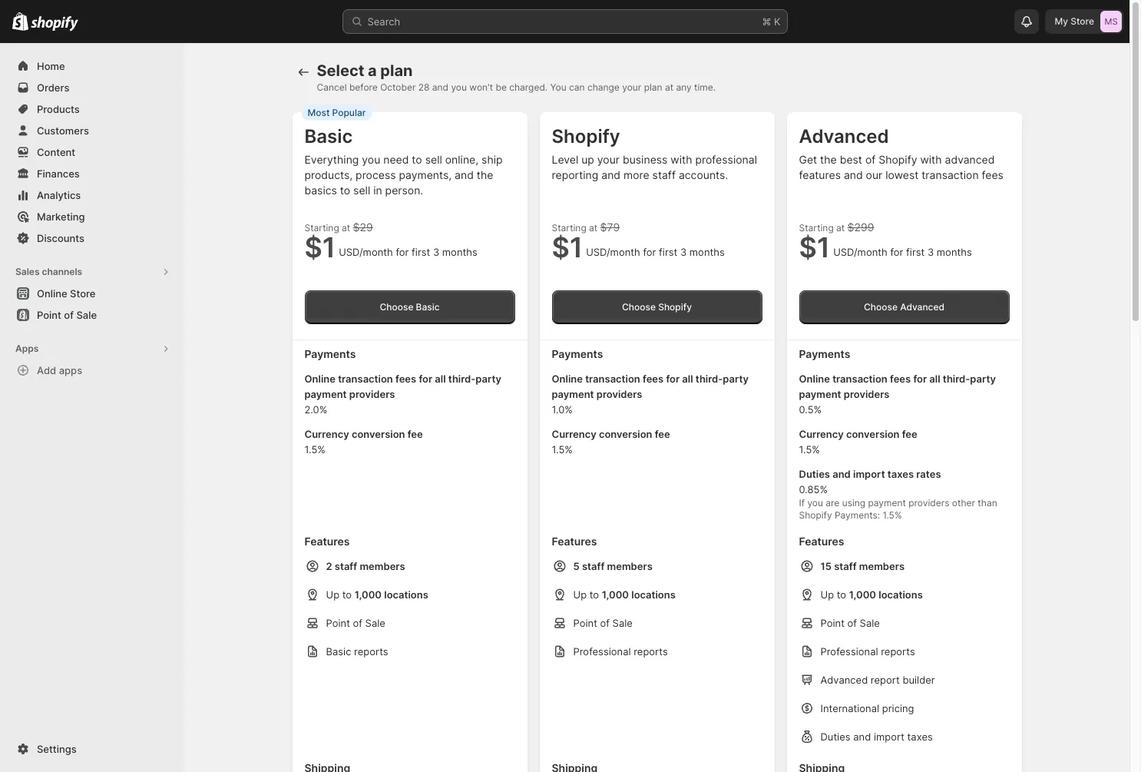 Task type: vqa. For each thing, say whether or not it's contained in the screenshot.
credit at the right bottom of the page
no



Task type: describe. For each thing, give the bounding box(es) containing it.
select a plan cancel before october 28 and you won't be charged. you can change your plan at any time.
[[317, 61, 716, 93]]

professional for best
[[821, 646, 879, 658]]

choose basic
[[380, 301, 440, 313]]

15 staff members
[[821, 560, 905, 573]]

transaction inside the advanced get the best of shopify with advanced features and our lowest transaction fees
[[922, 168, 980, 181]]

search
[[368, 15, 401, 28]]

person.
[[385, 184, 424, 197]]

you inside "duties and import taxes rates 0.85% if you are using payment providers other than shopify payments: 1.5%"
[[808, 497, 824, 509]]

rates
[[917, 468, 942, 480]]

staff for online transaction fees for all third-party payment providers 2.0%
[[335, 560, 357, 573]]

apps
[[15, 343, 39, 354]]

professional
[[696, 153, 758, 166]]

choose shopify
[[622, 301, 692, 313]]

you inside select a plan cancel before october 28 and you won't be charged. you can change your plan at any time.
[[451, 81, 467, 93]]

providers for 2.0%
[[349, 388, 395, 400]]

cancel
[[317, 81, 347, 93]]

international pricing
[[821, 702, 915, 715]]

1 features from the left
[[305, 535, 350, 548]]

list containing 2 staff members
[[305, 559, 515, 749]]

first inside starting at $79 $1 usd/month for first 3 months
[[659, 246, 678, 258]]

marketing
[[37, 211, 85, 223]]

$1 inside starting at $79 $1 usd/month for first 3 months
[[552, 231, 583, 264]]

reporting
[[552, 168, 599, 181]]

1 1,000 from the left
[[355, 589, 382, 601]]

content link
[[9, 141, 175, 163]]

customers link
[[9, 120, 175, 141]]

1 currency from the left
[[305, 428, 349, 440]]

for inside starting at $29 $1 usd/month for first 3 months
[[396, 246, 409, 258]]

3 for basic
[[433, 246, 440, 258]]

third- for $1
[[696, 373, 723, 385]]

choose for basic
[[380, 301, 414, 313]]

currency conversion fee 1.5% for best
[[800, 428, 918, 456]]

can
[[570, 81, 585, 93]]

usd/month for basic
[[339, 246, 393, 258]]

store for my store
[[1071, 15, 1095, 27]]

online store button
[[0, 283, 184, 304]]

home
[[37, 60, 65, 72]]

1 currency conversion fee 1.5% from the left
[[305, 428, 423, 456]]

up to 1,000 locations for best
[[821, 589, 924, 601]]

shopify inside the advanced get the best of shopify with advanced features and our lowest transaction fees
[[879, 153, 918, 166]]

features
[[800, 168, 841, 181]]

staff for online transaction fees for all third-party payment providers 1.0%
[[582, 560, 605, 573]]

1 up from the left
[[326, 589, 340, 601]]

and inside the advanced get the best of shopify with advanced features and our lowest transaction fees
[[844, 168, 864, 181]]

party for best
[[971, 373, 997, 385]]

months inside starting at $79 $1 usd/month for first 3 months
[[690, 246, 725, 258]]

1 vertical spatial basic
[[416, 301, 440, 313]]

point of sale link
[[9, 304, 175, 326]]

be
[[496, 81, 507, 93]]

at inside select a plan cancel before october 28 and you won't be charged. you can change your plan at any time.
[[665, 81, 674, 93]]

and inside "duties and import taxes rates 0.85% if you are using payment providers other than shopify payments: 1.5%"
[[833, 468, 851, 480]]

fees for online transaction fees for all third-party payment providers 2.0%
[[396, 373, 417, 385]]

$1 for basic
[[305, 231, 336, 264]]

currency for best
[[800, 428, 844, 440]]

starting at $29 $1 usd/month for first 3 months
[[305, 221, 478, 264]]

other
[[953, 497, 976, 509]]

import for duties and import taxes rates 0.85% if you are using payment providers other than shopify payments: 1.5%
[[854, 468, 886, 480]]

payments for $1
[[552, 347, 604, 360]]

staff for online transaction fees for all third-party payment providers 0.5%
[[835, 560, 857, 573]]

point of sale button
[[0, 304, 184, 326]]

online store link
[[9, 283, 175, 304]]

international
[[821, 702, 880, 715]]

currency for $1
[[552, 428, 597, 440]]

report
[[871, 674, 900, 686]]

5 staff members
[[574, 560, 653, 573]]

first for advanced
[[907, 246, 925, 258]]

3 inside starting at $79 $1 usd/month for first 3 months
[[681, 246, 687, 258]]

to up payments,
[[412, 153, 422, 166]]

your inside select a plan cancel before october 28 and you won't be charged. you can change your plan at any time.
[[623, 81, 642, 93]]

duties and import taxes rates 0.85% if you are using payment providers other than shopify payments: 1.5%
[[800, 468, 998, 521]]

your inside 'shopify level up your business with professional reporting and more staff accounts.'
[[598, 153, 620, 166]]

everything
[[305, 153, 359, 166]]

1.5% for online transaction fees for all third-party payment providers 0.5%
[[800, 443, 821, 456]]

products link
[[9, 98, 175, 120]]

import for duties and import taxes
[[874, 731, 905, 743]]

shopify inside 'shopify level up your business with professional reporting and more staff accounts.'
[[552, 125, 621, 148]]

online for online transaction fees for all third-party payment providers 0.5%
[[800, 373, 831, 385]]

payments:
[[835, 510, 881, 521]]

third- for best
[[944, 373, 971, 385]]

point for online transaction fees for all third-party payment providers 1.0%
[[574, 617, 598, 629]]

payment for 2.0%
[[305, 388, 347, 400]]

pricing
[[883, 702, 915, 715]]

1 locations from the left
[[384, 589, 429, 601]]

add
[[37, 364, 56, 377]]

and inside select a plan cancel before october 28 and you won't be charged. you can change your plan at any time.
[[433, 81, 449, 93]]

change
[[588, 81, 620, 93]]

$79
[[601, 221, 620, 234]]

of for online transaction fees for all third-party payment providers 2.0%
[[353, 617, 363, 629]]

advanced
[[946, 153, 996, 166]]

shopify down starting at $79 $1 usd/month for first 3 months
[[659, 301, 692, 313]]

1.5% inside "duties and import taxes rates 0.85% if you are using payment providers other than shopify payments: 1.5%"
[[883, 510, 903, 521]]

starting at $299 $1 usd/month for first 3 months
[[800, 221, 973, 264]]

first for basic
[[412, 246, 431, 258]]

to for online transaction fees for all third-party payment providers 1.0%
[[590, 589, 600, 601]]

for inside starting at $79 $1 usd/month for first 3 months
[[644, 246, 657, 258]]

basic everything you need to sell online, ship products, process payments, and the basics to sell in person.
[[305, 125, 503, 197]]

point of sale for online transaction fees for all third-party payment providers 1.0%
[[574, 617, 633, 629]]

shopify level up your business with professional reporting and more staff accounts.
[[552, 125, 758, 181]]

2
[[326, 560, 332, 573]]

members for $1
[[608, 560, 653, 573]]

2 staff members
[[326, 560, 405, 573]]

party for $1
[[723, 373, 749, 385]]

providers for 1.0%
[[597, 388, 643, 400]]

you
[[551, 81, 567, 93]]

basics
[[305, 184, 337, 197]]

28
[[419, 81, 430, 93]]

online transaction fees for all third-party payment providers 1.0%
[[552, 373, 749, 416]]

starting for basic
[[305, 222, 339, 234]]

k
[[775, 15, 781, 28]]

our
[[867, 168, 883, 181]]

choose shopify link
[[552, 290, 763, 324]]

reports for best
[[882, 646, 916, 658]]

content
[[37, 146, 75, 158]]

up
[[582, 153, 595, 166]]

point for online transaction fees for all third-party payment providers 0.5%
[[821, 617, 845, 629]]

of inside the advanced get the best of shopify with advanced features and our lowest transaction fees
[[866, 153, 876, 166]]

0.85%
[[800, 483, 828, 496]]

orders
[[37, 81, 70, 94]]

basic for basic everything you need to sell online, ship products, process payments, and the basics to sell in person.
[[305, 125, 353, 148]]

apps button
[[9, 338, 175, 360]]

taxes for duties and import taxes rates 0.85% if you are using payment providers other than shopify payments: 1.5%
[[888, 468, 915, 480]]

discounts
[[37, 232, 85, 244]]

are
[[826, 497, 840, 509]]

list containing 15 staff members
[[800, 559, 1010, 749]]

and inside 'shopify level up your business with professional reporting and more staff accounts.'
[[602, 168, 621, 181]]

0 vertical spatial sell
[[425, 153, 442, 166]]

choose for advanced
[[865, 301, 898, 313]]

settings link
[[9, 739, 175, 760]]

advanced for advanced report builder
[[821, 674, 869, 686]]

$1 for advanced
[[800, 231, 831, 264]]

usd/month inside starting at $79 $1 usd/month for first 3 months
[[587, 246, 641, 258]]

store for online store
[[70, 287, 96, 300]]

taxes for duties and import taxes
[[908, 731, 934, 743]]

$299
[[848, 221, 875, 234]]

online transaction fees for all third-party payment providers 0.5%
[[800, 373, 997, 416]]

1 up to 1,000 locations from the left
[[326, 589, 429, 601]]

1 vertical spatial advanced
[[901, 301, 945, 313]]

payments,
[[399, 168, 452, 181]]

transaction for online transaction fees for all third-party payment providers 0.5%
[[833, 373, 888, 385]]

and inside list
[[854, 731, 872, 743]]

home link
[[9, 55, 175, 77]]

up to 1,000 locations for $1
[[574, 589, 676, 601]]

best
[[840, 153, 863, 166]]

point of sale for online transaction fees for all third-party payment providers 2.0%
[[326, 617, 386, 629]]

3 for advanced
[[928, 246, 935, 258]]

0 vertical spatial plan
[[381, 61, 413, 80]]

if
[[800, 497, 805, 509]]

choose advanced
[[865, 301, 945, 313]]

features for best
[[800, 535, 845, 548]]

you inside basic everything you need to sell online, ship products, process payments, and the basics to sell in person.
[[362, 153, 381, 166]]

1 fee from the left
[[408, 428, 423, 440]]

orders link
[[9, 77, 175, 98]]

analytics link
[[9, 184, 175, 206]]

1 reports from the left
[[354, 646, 389, 658]]

advanced get the best of shopify with advanced features and our lowest transaction fees
[[800, 125, 1004, 181]]

before
[[350, 81, 378, 93]]

reports for $1
[[634, 646, 668, 658]]

need
[[384, 153, 409, 166]]

sales channels
[[15, 266, 82, 277]]

popular
[[332, 106, 366, 118]]

of inside button
[[64, 309, 74, 321]]

duties and import taxes
[[821, 731, 934, 743]]

⌘
[[763, 15, 772, 28]]

october
[[381, 81, 416, 93]]

locations for best
[[879, 589, 924, 601]]

of for online transaction fees for all third-party payment providers 1.0%
[[601, 617, 610, 629]]

online for online transaction fees for all third-party payment providers 2.0%
[[305, 373, 336, 385]]



Task type: locate. For each thing, give the bounding box(es) containing it.
3 members from the left
[[860, 560, 905, 573]]

0 horizontal spatial up to 1,000 locations
[[326, 589, 429, 601]]

2 professional reports from the left
[[821, 646, 916, 658]]

1.0%
[[552, 403, 573, 416]]

months up choose shopify
[[690, 246, 725, 258]]

1 horizontal spatial 3
[[681, 246, 687, 258]]

1 horizontal spatial usd/month
[[587, 246, 641, 258]]

first up choose basic at the top
[[412, 246, 431, 258]]

members for best
[[860, 560, 905, 573]]

2 horizontal spatial party
[[971, 373, 997, 385]]

advanced for advanced get the best of shopify with advanced features and our lowest transaction fees
[[800, 125, 890, 148]]

staff right 5
[[582, 560, 605, 573]]

2 horizontal spatial months
[[937, 246, 973, 258]]

online,
[[445, 153, 479, 166]]

2 horizontal spatial 1,000
[[850, 589, 877, 601]]

add apps
[[37, 364, 82, 377]]

1 horizontal spatial conversion
[[599, 428, 653, 440]]

store right my
[[1071, 15, 1095, 27]]

1 horizontal spatial third-
[[696, 373, 723, 385]]

store inside button
[[70, 287, 96, 300]]

0 vertical spatial the
[[821, 153, 837, 166]]

0 horizontal spatial with
[[671, 153, 693, 166]]

sale for online transaction fees for all third-party payment providers 2.0%
[[366, 617, 386, 629]]

products,
[[305, 168, 353, 181]]

all for best
[[930, 373, 941, 385]]

channels
[[42, 266, 82, 277]]

1 horizontal spatial party
[[723, 373, 749, 385]]

for inside online transaction fees for all third-party payment providers 0.5%
[[914, 373, 928, 385]]

locations down '5 staff members'
[[632, 589, 676, 601]]

starting inside starting at $299 $1 usd/month for first 3 months
[[800, 222, 834, 234]]

1,000 for $1
[[602, 589, 629, 601]]

2 features from the left
[[552, 535, 598, 548]]

2 usd/month from the left
[[587, 246, 641, 258]]

point
[[37, 309, 61, 321], [326, 617, 350, 629], [574, 617, 598, 629], [821, 617, 845, 629]]

point of sale down online store on the left of the page
[[37, 309, 97, 321]]

third- inside online transaction fees for all third-party payment providers 0.5%
[[944, 373, 971, 385]]

0 horizontal spatial fee
[[408, 428, 423, 440]]

currency conversion fee 1.5% down 1.0%
[[552, 428, 671, 456]]

and left more
[[602, 168, 621, 181]]

shopify image
[[31, 16, 79, 31]]

charged.
[[510, 81, 548, 93]]

features up 15 at right bottom
[[800, 535, 845, 548]]

transaction inside online transaction fees for all third-party payment providers 0.5%
[[833, 373, 888, 385]]

1 horizontal spatial store
[[1071, 15, 1095, 27]]

0 vertical spatial your
[[623, 81, 642, 93]]

1 horizontal spatial all
[[683, 373, 694, 385]]

in
[[374, 184, 382, 197]]

0 horizontal spatial store
[[70, 287, 96, 300]]

customers
[[37, 124, 89, 137]]

2 horizontal spatial fee
[[903, 428, 918, 440]]

2 horizontal spatial $1
[[800, 231, 831, 264]]

for
[[396, 246, 409, 258], [644, 246, 657, 258], [891, 246, 904, 258], [419, 373, 433, 385], [667, 373, 680, 385], [914, 373, 928, 385]]

for down choose basic link
[[419, 373, 433, 385]]

2 $1 from the left
[[552, 231, 583, 264]]

point up basic reports
[[326, 617, 350, 629]]

5
[[574, 560, 580, 573]]

0 horizontal spatial members
[[360, 560, 405, 573]]

at for starting at $29 $1 usd/month for first 3 months
[[342, 222, 351, 234]]

2 horizontal spatial locations
[[879, 589, 924, 601]]

duties down international
[[821, 731, 851, 743]]

fee for $1
[[655, 428, 671, 440]]

0 horizontal spatial professional
[[574, 646, 631, 658]]

shopify up the up
[[552, 125, 621, 148]]

the inside basic everything you need to sell online, ship products, process payments, and the basics to sell in person.
[[477, 168, 494, 181]]

sales
[[15, 266, 40, 277]]

3 up to 1,000 locations from the left
[[821, 589, 924, 601]]

accounts.
[[679, 168, 729, 181]]

basic inside basic everything you need to sell online, ship products, process payments, and the basics to sell in person.
[[305, 125, 353, 148]]

locations down 15 staff members at the right of the page
[[879, 589, 924, 601]]

all for $1
[[683, 373, 694, 385]]

for inside the online transaction fees for all third-party payment providers 1.0%
[[667, 373, 680, 385]]

2 members from the left
[[608, 560, 653, 573]]

2 horizontal spatial usd/month
[[834, 246, 888, 258]]

months for advanced
[[937, 246, 973, 258]]

1 horizontal spatial members
[[608, 560, 653, 573]]

fees for online transaction fees for all third-party payment providers 0.5%
[[891, 373, 912, 385]]

starting inside starting at $79 $1 usd/month for first 3 months
[[552, 222, 587, 234]]

1,000 down 2 staff members at the left bottom of page
[[355, 589, 382, 601]]

basic for basic reports
[[326, 646, 352, 658]]

shopify
[[552, 125, 621, 148], [879, 153, 918, 166], [659, 301, 692, 313], [800, 510, 833, 521]]

0 horizontal spatial party
[[476, 373, 502, 385]]

list
[[305, 371, 515, 522], [552, 371, 763, 522], [800, 371, 1010, 522], [305, 559, 515, 749], [552, 559, 763, 749], [800, 559, 1010, 749]]

fee down the online transaction fees for all third-party payment providers 2.0%
[[408, 428, 423, 440]]

first inside starting at $29 $1 usd/month for first 3 months
[[412, 246, 431, 258]]

professional for $1
[[574, 646, 631, 658]]

online store
[[37, 287, 96, 300]]

staff right 2 on the bottom
[[335, 560, 357, 573]]

3 payments from the left
[[800, 347, 851, 360]]

your
[[623, 81, 642, 93], [598, 153, 620, 166]]

currency down 0.5%
[[800, 428, 844, 440]]

payments up 0.5%
[[800, 347, 851, 360]]

currency conversion fee 1.5% for $1
[[552, 428, 671, 456]]

0 horizontal spatial first
[[412, 246, 431, 258]]

transaction for online transaction fees for all third-party payment providers 1.0%
[[586, 373, 641, 385]]

$1 left $29
[[305, 231, 336, 264]]

currency
[[305, 428, 349, 440], [552, 428, 597, 440], [800, 428, 844, 440]]

1 3 from the left
[[433, 246, 440, 258]]

for up choose shopify
[[644, 246, 657, 258]]

features up 5
[[552, 535, 598, 548]]

starting for advanced
[[800, 222, 834, 234]]

the inside the advanced get the best of shopify with advanced features and our lowest transaction fees
[[821, 153, 837, 166]]

for inside starting at $299 $1 usd/month for first 3 months
[[891, 246, 904, 258]]

15
[[821, 560, 832, 573]]

$1 left $79
[[552, 231, 583, 264]]

1 first from the left
[[412, 246, 431, 258]]

builder
[[903, 674, 936, 686]]

professional reports for $1
[[574, 646, 668, 658]]

with up accounts.
[[671, 153, 693, 166]]

0 horizontal spatial $1
[[305, 231, 336, 264]]

1 horizontal spatial plan
[[644, 81, 663, 93]]

at for starting at $79 $1 usd/month for first 3 months
[[589, 222, 598, 234]]

point of sale inside point of sale link
[[37, 309, 97, 321]]

3 3 from the left
[[928, 246, 935, 258]]

party inside the online transaction fees for all third-party payment providers 1.0%
[[723, 373, 749, 385]]

0 horizontal spatial months
[[443, 246, 478, 258]]

2 vertical spatial advanced
[[821, 674, 869, 686]]

0 horizontal spatial sell
[[354, 184, 371, 197]]

1 horizontal spatial first
[[659, 246, 678, 258]]

1.5%
[[305, 443, 326, 456], [552, 443, 573, 456], [800, 443, 821, 456], [883, 510, 903, 521]]

point of sale down 15 staff members at the right of the page
[[821, 617, 881, 629]]

2 party from the left
[[723, 373, 749, 385]]

payment inside the online transaction fees for all third-party payment providers 1.0%
[[552, 388, 594, 400]]

$1 inside starting at $299 $1 usd/month for first 3 months
[[800, 231, 831, 264]]

1 horizontal spatial months
[[690, 246, 725, 258]]

0 vertical spatial advanced
[[800, 125, 890, 148]]

business
[[623, 153, 668, 166]]

1 party from the left
[[476, 373, 502, 385]]

advanced report builder
[[821, 674, 936, 686]]

3 locations from the left
[[879, 589, 924, 601]]

at for starting at $299 $1 usd/month for first 3 months
[[837, 222, 846, 234]]

online for online transaction fees for all third-party payment providers 1.0%
[[552, 373, 583, 385]]

finances link
[[9, 163, 175, 184]]

0 horizontal spatial choose
[[380, 301, 414, 313]]

0 horizontal spatial currency
[[305, 428, 349, 440]]

duties for duties and import taxes rates 0.85% if you are using payment providers other than shopify payments: 1.5%
[[800, 468, 831, 480]]

up for $1
[[574, 589, 587, 601]]

payment inside the online transaction fees for all third-party payment providers 2.0%
[[305, 388, 347, 400]]

2 horizontal spatial up to 1,000 locations
[[821, 589, 924, 601]]

first
[[412, 246, 431, 258], [659, 246, 678, 258], [907, 246, 925, 258]]

import up using
[[854, 468, 886, 480]]

0 horizontal spatial features
[[305, 535, 350, 548]]

get
[[800, 153, 818, 166]]

all inside online transaction fees for all third-party payment providers 0.5%
[[930, 373, 941, 385]]

fees inside the advanced get the best of shopify with advanced features and our lowest transaction fees
[[983, 168, 1004, 181]]

staff right 15 at right bottom
[[835, 560, 857, 573]]

months inside starting at $299 $1 usd/month for first 3 months
[[937, 246, 973, 258]]

to down '5 staff members'
[[590, 589, 600, 601]]

1.5% for online transaction fees for all third-party payment providers 2.0%
[[305, 443, 326, 456]]

settings
[[37, 743, 77, 755]]

point of sale up basic reports
[[326, 617, 386, 629]]

store
[[1071, 15, 1095, 27], [70, 287, 96, 300]]

0 vertical spatial store
[[1071, 15, 1095, 27]]

online inside the online transaction fees for all third-party payment providers 2.0%
[[305, 373, 336, 385]]

2 professional from the left
[[821, 646, 879, 658]]

online transaction fees for all third-party payment providers 2.0%
[[305, 373, 502, 416]]

0 horizontal spatial professional reports
[[574, 646, 668, 658]]

payment inside "duties and import taxes rates 0.85% if you are using payment providers other than shopify payments: 1.5%"
[[869, 497, 907, 509]]

payments up 1.0%
[[552, 347, 604, 360]]

3 up from the left
[[821, 589, 835, 601]]

fees
[[983, 168, 1004, 181], [396, 373, 417, 385], [643, 373, 664, 385], [891, 373, 912, 385]]

conversion for $1
[[599, 428, 653, 440]]

the
[[821, 153, 837, 166], [477, 168, 494, 181]]

online up 2.0%
[[305, 373, 336, 385]]

1.5% for online transaction fees for all third-party payment providers 1.0%
[[552, 443, 573, 456]]

payments
[[305, 347, 356, 360], [552, 347, 604, 360], [800, 347, 851, 360]]

plan up 'october'
[[381, 61, 413, 80]]

third- inside the online transaction fees for all third-party payment providers 1.0%
[[696, 373, 723, 385]]

fees inside the online transaction fees for all third-party payment providers 2.0%
[[396, 373, 417, 385]]

sales channels button
[[9, 261, 175, 283]]

any
[[677, 81, 692, 93]]

than
[[979, 497, 998, 509]]

sale down 15 staff members at the right of the page
[[860, 617, 881, 629]]

payments for best
[[800, 347, 851, 360]]

staff
[[653, 168, 676, 181], [335, 560, 357, 573], [582, 560, 605, 573], [835, 560, 857, 573]]

fees for online transaction fees for all third-party payment providers 1.0%
[[643, 373, 664, 385]]

usd/month
[[339, 246, 393, 258], [587, 246, 641, 258], [834, 246, 888, 258]]

shopify up lowest
[[879, 153, 918, 166]]

⌘ k
[[763, 15, 781, 28]]

process
[[356, 168, 396, 181]]

1 horizontal spatial locations
[[632, 589, 676, 601]]

3 currency from the left
[[800, 428, 844, 440]]

advanced up international
[[821, 674, 869, 686]]

online inside online transaction fees for all third-party payment providers 0.5%
[[800, 373, 831, 385]]

0 horizontal spatial reports
[[354, 646, 389, 658]]

to for online transaction fees for all third-party payment providers 0.5%
[[837, 589, 847, 601]]

1 vertical spatial the
[[477, 168, 494, 181]]

2 first from the left
[[659, 246, 678, 258]]

plan left any
[[644, 81, 663, 93]]

and down the online,
[[455, 168, 474, 181]]

the up features
[[821, 153, 837, 166]]

point down 15 at right bottom
[[821, 617, 845, 629]]

and inside basic everything you need to sell online, ship products, process payments, and the basics to sell in person.
[[455, 168, 474, 181]]

at left $29
[[342, 222, 351, 234]]

2 3 from the left
[[681, 246, 687, 258]]

2 horizontal spatial reports
[[882, 646, 916, 658]]

usd/month inside starting at $299 $1 usd/month for first 3 months
[[834, 246, 888, 258]]

online up 1.0%
[[552, 373, 583, 385]]

finances
[[37, 168, 80, 180]]

choose down starting at $79 $1 usd/month for first 3 months
[[622, 301, 656, 313]]

up down 2 on the bottom
[[326, 589, 340, 601]]

1 vertical spatial sell
[[354, 184, 371, 197]]

3 conversion from the left
[[847, 428, 900, 440]]

1 vertical spatial duties
[[821, 731, 851, 743]]

of
[[866, 153, 876, 166], [64, 309, 74, 321], [353, 617, 363, 629], [601, 617, 610, 629], [848, 617, 858, 629]]

starting left $79
[[552, 222, 587, 234]]

providers for 0.5%
[[844, 388, 890, 400]]

duties
[[800, 468, 831, 480], [821, 731, 851, 743]]

2 fee from the left
[[655, 428, 671, 440]]

duties up 0.85%
[[800, 468, 831, 480]]

providers inside online transaction fees for all third-party payment providers 0.5%
[[844, 388, 890, 400]]

at inside starting at $299 $1 usd/month for first 3 months
[[837, 222, 846, 234]]

taxes down pricing
[[908, 731, 934, 743]]

0 horizontal spatial currency conversion fee 1.5%
[[305, 428, 423, 456]]

at left $79
[[589, 222, 598, 234]]

up to 1,000 locations down 2 staff members at the left bottom of page
[[326, 589, 429, 601]]

taxes inside "duties and import taxes rates 0.85% if you are using payment providers other than shopify payments: 1.5%"
[[888, 468, 915, 480]]

with inside 'shopify level up your business with professional reporting and more staff accounts.'
[[671, 153, 693, 166]]

fee down the online transaction fees for all third-party payment providers 1.0%
[[655, 428, 671, 440]]

payment for 0.5%
[[800, 388, 842, 400]]

3 up choose advanced
[[928, 246, 935, 258]]

all inside the online transaction fees for all third-party payment providers 1.0%
[[683, 373, 694, 385]]

and down best
[[844, 168, 864, 181]]

reports
[[354, 646, 389, 658], [634, 646, 668, 658], [882, 646, 916, 658]]

point of sale down '5 staff members'
[[574, 617, 633, 629]]

up down 15 at right bottom
[[821, 589, 835, 601]]

3 fee from the left
[[903, 428, 918, 440]]

2 horizontal spatial third-
[[944, 373, 971, 385]]

import inside list
[[874, 731, 905, 743]]

shopify inside "duties and import taxes rates 0.85% if you are using payment providers other than shopify payments: 1.5%"
[[800, 510, 833, 521]]

2 months from the left
[[690, 246, 725, 258]]

professional reports for best
[[821, 646, 916, 658]]

up for best
[[821, 589, 835, 601]]

2 horizontal spatial starting
[[800, 222, 834, 234]]

months up choose advanced
[[937, 246, 973, 258]]

sell left in
[[354, 184, 371, 197]]

sale up basic reports
[[366, 617, 386, 629]]

3 inside starting at $29 $1 usd/month for first 3 months
[[433, 246, 440, 258]]

point inside point of sale link
[[37, 309, 61, 321]]

months inside starting at $29 $1 usd/month for first 3 months
[[443, 246, 478, 258]]

1 usd/month from the left
[[339, 246, 393, 258]]

3 reports from the left
[[882, 646, 916, 658]]

1 horizontal spatial you
[[451, 81, 467, 93]]

ship
[[482, 153, 503, 166]]

online inside the online transaction fees for all third-party payment providers 1.0%
[[552, 373, 583, 385]]

fees inside the online transaction fees for all third-party payment providers 1.0%
[[643, 373, 664, 385]]

most popular
[[308, 106, 366, 118]]

payment for 1.0%
[[552, 388, 594, 400]]

sale inside button
[[76, 309, 97, 321]]

taxes
[[888, 468, 915, 480], [908, 731, 934, 743]]

1,000 down 15 staff members at the right of the page
[[850, 589, 877, 601]]

2 currency from the left
[[552, 428, 597, 440]]

choose advanced link
[[800, 290, 1010, 324]]

2 reports from the left
[[634, 646, 668, 658]]

0 vertical spatial import
[[854, 468, 886, 480]]

0 horizontal spatial plan
[[381, 61, 413, 80]]

you right if
[[808, 497, 824, 509]]

first inside starting at $299 $1 usd/month for first 3 months
[[907, 246, 925, 258]]

1 vertical spatial taxes
[[908, 731, 934, 743]]

basic reports
[[326, 646, 389, 658]]

products
[[37, 103, 80, 115]]

3 choose from the left
[[865, 301, 898, 313]]

3 usd/month from the left
[[834, 246, 888, 258]]

1 horizontal spatial fee
[[655, 428, 671, 440]]

sale down online store button at the top left
[[76, 309, 97, 321]]

point down online store on the left of the page
[[37, 309, 61, 321]]

2 with from the left
[[921, 153, 943, 166]]

for inside the online transaction fees for all third-party payment providers 2.0%
[[419, 373, 433, 385]]

2 locations from the left
[[632, 589, 676, 601]]

2 up to 1,000 locations from the left
[[574, 589, 676, 601]]

2 horizontal spatial 3
[[928, 246, 935, 258]]

2 currency conversion fee 1.5% from the left
[[552, 428, 671, 456]]

fee for best
[[903, 428, 918, 440]]

0 horizontal spatial you
[[362, 153, 381, 166]]

transaction inside the online transaction fees for all third-party payment providers 1.0%
[[586, 373, 641, 385]]

2 horizontal spatial features
[[800, 535, 845, 548]]

party inside online transaction fees for all third-party payment providers 0.5%
[[971, 373, 997, 385]]

online inside button
[[37, 287, 67, 300]]

payments up 2.0%
[[305, 347, 356, 360]]

3 $1 from the left
[[800, 231, 831, 264]]

using
[[843, 497, 866, 509]]

most
[[308, 106, 330, 118]]

1 vertical spatial you
[[362, 153, 381, 166]]

0 horizontal spatial locations
[[384, 589, 429, 601]]

fee
[[408, 428, 423, 440], [655, 428, 671, 440], [903, 428, 918, 440]]

currency conversion fee 1.5% down 2.0%
[[305, 428, 423, 456]]

list containing 5 staff members
[[552, 559, 763, 749]]

advanced inside the advanced get the best of shopify with advanced features and our lowest transaction fees
[[800, 125, 890, 148]]

0 horizontal spatial 1,000
[[355, 589, 382, 601]]

taxes left rates
[[888, 468, 915, 480]]

to
[[412, 153, 422, 166], [340, 184, 351, 197], [343, 589, 352, 601], [590, 589, 600, 601], [837, 589, 847, 601]]

0 horizontal spatial all
[[435, 373, 446, 385]]

2 horizontal spatial members
[[860, 560, 905, 573]]

3 inside starting at $299 $1 usd/month for first 3 months
[[928, 246, 935, 258]]

duties inside "duties and import taxes rates 0.85% if you are using payment providers other than shopify payments: 1.5%"
[[800, 468, 831, 480]]

3 currency conversion fee 1.5% from the left
[[800, 428, 918, 456]]

2 horizontal spatial currency
[[800, 428, 844, 440]]

1 horizontal spatial currency conversion fee 1.5%
[[552, 428, 671, 456]]

2 vertical spatial you
[[808, 497, 824, 509]]

2 horizontal spatial conversion
[[847, 428, 900, 440]]

members right 5
[[608, 560, 653, 573]]

1 vertical spatial import
[[874, 731, 905, 743]]

1 months from the left
[[443, 246, 478, 258]]

1 professional from the left
[[574, 646, 631, 658]]

my store image
[[1101, 11, 1123, 32]]

at left any
[[665, 81, 674, 93]]

3 1,000 from the left
[[850, 589, 877, 601]]

currency conversion fee 1.5% down 0.5%
[[800, 428, 918, 456]]

first up choose shopify
[[659, 246, 678, 258]]

features for $1
[[552, 535, 598, 548]]

of for online transaction fees for all third-party payment providers 0.5%
[[848, 617, 858, 629]]

starting at $79 $1 usd/month for first 3 months
[[552, 221, 725, 264]]

3 first from the left
[[907, 246, 925, 258]]

0 horizontal spatial payments
[[305, 347, 356, 360]]

sell
[[425, 153, 442, 166], [354, 184, 371, 197]]

1 horizontal spatial up to 1,000 locations
[[574, 589, 676, 601]]

features up 2 on the bottom
[[305, 535, 350, 548]]

for down the choose shopify link on the top of page
[[667, 373, 680, 385]]

1 horizontal spatial your
[[623, 81, 642, 93]]

fee down online transaction fees for all third-party payment providers 0.5%
[[903, 428, 918, 440]]

1 horizontal spatial 1,000
[[602, 589, 629, 601]]

at left $299
[[837, 222, 846, 234]]

transaction for online transaction fees for all third-party payment providers 2.0%
[[338, 373, 393, 385]]

3 months from the left
[[937, 246, 973, 258]]

providers inside the online transaction fees for all third-party payment providers 2.0%
[[349, 388, 395, 400]]

0 horizontal spatial third-
[[449, 373, 476, 385]]

of down online store on the left of the page
[[64, 309, 74, 321]]

0 horizontal spatial up
[[326, 589, 340, 601]]

1 horizontal spatial payments
[[552, 347, 604, 360]]

to down 2 staff members at the left bottom of page
[[343, 589, 352, 601]]

point of sale
[[37, 309, 97, 321], [326, 617, 386, 629], [574, 617, 633, 629], [821, 617, 881, 629]]

time.
[[695, 81, 716, 93]]

usd/month for advanced
[[834, 246, 888, 258]]

0 horizontal spatial conversion
[[352, 428, 405, 440]]

to for online transaction fees for all third-party payment providers 2.0%
[[343, 589, 352, 601]]

1 choose from the left
[[380, 301, 414, 313]]

staff inside 'shopify level up your business with professional reporting and more staff accounts.'
[[653, 168, 676, 181]]

1 all from the left
[[435, 373, 446, 385]]

0 horizontal spatial the
[[477, 168, 494, 181]]

2.0%
[[305, 403, 328, 416]]

0 vertical spatial taxes
[[888, 468, 915, 480]]

sale down '5 staff members'
[[613, 617, 633, 629]]

won't
[[470, 81, 493, 93]]

advanced down starting at $299 $1 usd/month for first 3 months
[[901, 301, 945, 313]]

with inside the advanced get the best of shopify with advanced features and our lowest transaction fees
[[921, 153, 943, 166]]

0 vertical spatial duties
[[800, 468, 831, 480]]

1 vertical spatial plan
[[644, 81, 663, 93]]

duties inside list
[[821, 731, 851, 743]]

at
[[665, 81, 674, 93], [342, 222, 351, 234], [589, 222, 598, 234], [837, 222, 846, 234]]

to down products,
[[340, 184, 351, 197]]

usd/month down $299
[[834, 246, 888, 258]]

months for basic
[[443, 246, 478, 258]]

my store
[[1056, 15, 1095, 27]]

1 horizontal spatial starting
[[552, 222, 587, 234]]

marketing link
[[9, 206, 175, 227]]

$1 left $299
[[800, 231, 831, 264]]

import down pricing
[[874, 731, 905, 743]]

sale for online transaction fees for all third-party payment providers 0.5%
[[860, 617, 881, 629]]

1 vertical spatial your
[[598, 153, 620, 166]]

third- inside the online transaction fees for all third-party payment providers 2.0%
[[449, 373, 476, 385]]

1 horizontal spatial currency
[[552, 428, 597, 440]]

1 horizontal spatial $1
[[552, 231, 583, 264]]

currency down 1.0%
[[552, 428, 597, 440]]

1 horizontal spatial professional
[[821, 646, 879, 658]]

starting down basics
[[305, 222, 339, 234]]

for up choose advanced
[[891, 246, 904, 258]]

2 choose from the left
[[622, 301, 656, 313]]

and
[[433, 81, 449, 93], [455, 168, 474, 181], [602, 168, 621, 181], [844, 168, 864, 181], [833, 468, 851, 480], [854, 731, 872, 743]]

$1 inside starting at $29 $1 usd/month for first 3 months
[[305, 231, 336, 264]]

duties for duties and import taxes
[[821, 731, 851, 743]]

conversion down online transaction fees for all third-party payment providers 0.5%
[[847, 428, 900, 440]]

online up 0.5%
[[800, 373, 831, 385]]

1 $1 from the left
[[305, 231, 336, 264]]

up to 1,000 locations down '5 staff members'
[[574, 589, 676, 601]]

3 party from the left
[[971, 373, 997, 385]]

the down ship
[[477, 168, 494, 181]]

2 horizontal spatial payments
[[800, 347, 851, 360]]

with
[[671, 153, 693, 166], [921, 153, 943, 166]]

$29
[[353, 221, 373, 234]]

3 all from the left
[[930, 373, 941, 385]]

1 members from the left
[[360, 560, 405, 573]]

0 horizontal spatial 3
[[433, 246, 440, 258]]

2 starting from the left
[[552, 222, 587, 234]]

shopify image
[[12, 12, 29, 31]]

1,000 for best
[[850, 589, 877, 601]]

all
[[435, 373, 446, 385], [683, 373, 694, 385], [930, 373, 941, 385]]

choose basic link
[[305, 290, 515, 324]]

for down choose advanced link
[[914, 373, 928, 385]]

your right the up
[[598, 153, 620, 166]]

1 payments from the left
[[305, 347, 356, 360]]

1 vertical spatial store
[[70, 287, 96, 300]]

1 horizontal spatial with
[[921, 153, 943, 166]]

2 horizontal spatial up
[[821, 589, 835, 601]]

0 vertical spatial you
[[451, 81, 467, 93]]

payment
[[305, 388, 347, 400], [552, 388, 594, 400], [800, 388, 842, 400], [869, 497, 907, 509]]

party inside the online transaction fees for all third-party payment providers 2.0%
[[476, 373, 502, 385]]

1,000 down '5 staff members'
[[602, 589, 629, 601]]

1 horizontal spatial sell
[[425, 153, 442, 166]]

you left won't
[[451, 81, 467, 93]]

fees inside online transaction fees for all third-party payment providers 0.5%
[[891, 373, 912, 385]]

3 third- from the left
[[944, 373, 971, 385]]

2 third- from the left
[[696, 373, 723, 385]]

2 horizontal spatial currency conversion fee 1.5%
[[800, 428, 918, 456]]

a
[[368, 61, 377, 80]]

1 horizontal spatial features
[[552, 535, 598, 548]]

usd/month inside starting at $29 $1 usd/month for first 3 months
[[339, 246, 393, 258]]

at inside starting at $29 $1 usd/month for first 3 months
[[342, 222, 351, 234]]

2 conversion from the left
[[599, 428, 653, 440]]

basic inside list
[[326, 646, 352, 658]]

1 starting from the left
[[305, 222, 339, 234]]

1 third- from the left
[[449, 373, 476, 385]]

months up choose basic link
[[443, 246, 478, 258]]

all inside the online transaction fees for all third-party payment providers 2.0%
[[435, 373, 446, 385]]

usd/month down $29
[[339, 246, 393, 258]]

2 horizontal spatial all
[[930, 373, 941, 385]]

sale
[[76, 309, 97, 321], [366, 617, 386, 629], [613, 617, 633, 629], [860, 617, 881, 629]]

analytics
[[37, 189, 81, 201]]

and up are
[[833, 468, 851, 480]]

conversion for best
[[847, 428, 900, 440]]

2 horizontal spatial you
[[808, 497, 824, 509]]

you
[[451, 81, 467, 93], [362, 153, 381, 166], [808, 497, 824, 509]]

sale for online transaction fees for all third-party payment providers 1.0%
[[613, 617, 633, 629]]

conversion down the online transaction fees for all third-party payment providers 2.0%
[[352, 428, 405, 440]]

of down '5 staff members'
[[601, 617, 610, 629]]

locations for $1
[[632, 589, 676, 601]]

3 starting from the left
[[800, 222, 834, 234]]

1 with from the left
[[671, 153, 693, 166]]

apps
[[59, 364, 82, 377]]

3 features from the left
[[800, 535, 845, 548]]

transaction inside the online transaction fees for all third-party payment providers 2.0%
[[338, 373, 393, 385]]

point down 5
[[574, 617, 598, 629]]

0 horizontal spatial starting
[[305, 222, 339, 234]]

point for online transaction fees for all third-party payment providers 2.0%
[[326, 617, 350, 629]]

1 professional reports from the left
[[574, 646, 668, 658]]

level
[[552, 153, 579, 166]]

party
[[476, 373, 502, 385], [723, 373, 749, 385], [971, 373, 997, 385]]

point of sale for online transaction fees for all third-party payment providers 0.5%
[[821, 617, 881, 629]]

fees down the choose shopify link on the top of page
[[643, 373, 664, 385]]

providers inside the online transaction fees for all third-party payment providers 1.0%
[[597, 388, 643, 400]]

starting inside starting at $29 $1 usd/month for first 3 months
[[305, 222, 339, 234]]

2 payments from the left
[[552, 347, 604, 360]]

1 horizontal spatial choose
[[622, 301, 656, 313]]

providers inside "duties and import taxes rates 0.85% if you are using payment providers other than shopify payments: 1.5%"
[[909, 497, 950, 509]]

0 vertical spatial basic
[[305, 125, 353, 148]]

2 1,000 from the left
[[602, 589, 629, 601]]

2 all from the left
[[683, 373, 694, 385]]

import inside "duties and import taxes rates 0.85% if you are using payment providers other than shopify payments: 1.5%"
[[854, 468, 886, 480]]

2 up from the left
[[574, 589, 587, 601]]

at inside starting at $79 $1 usd/month for first 3 months
[[589, 222, 598, 234]]

fees down choose advanced link
[[891, 373, 912, 385]]

taxes inside list
[[908, 731, 934, 743]]

payment inside online transaction fees for all third-party payment providers 0.5%
[[800, 388, 842, 400]]

online for online store
[[37, 287, 67, 300]]

1 conversion from the left
[[352, 428, 405, 440]]

more
[[624, 168, 650, 181]]

2 vertical spatial basic
[[326, 646, 352, 658]]



